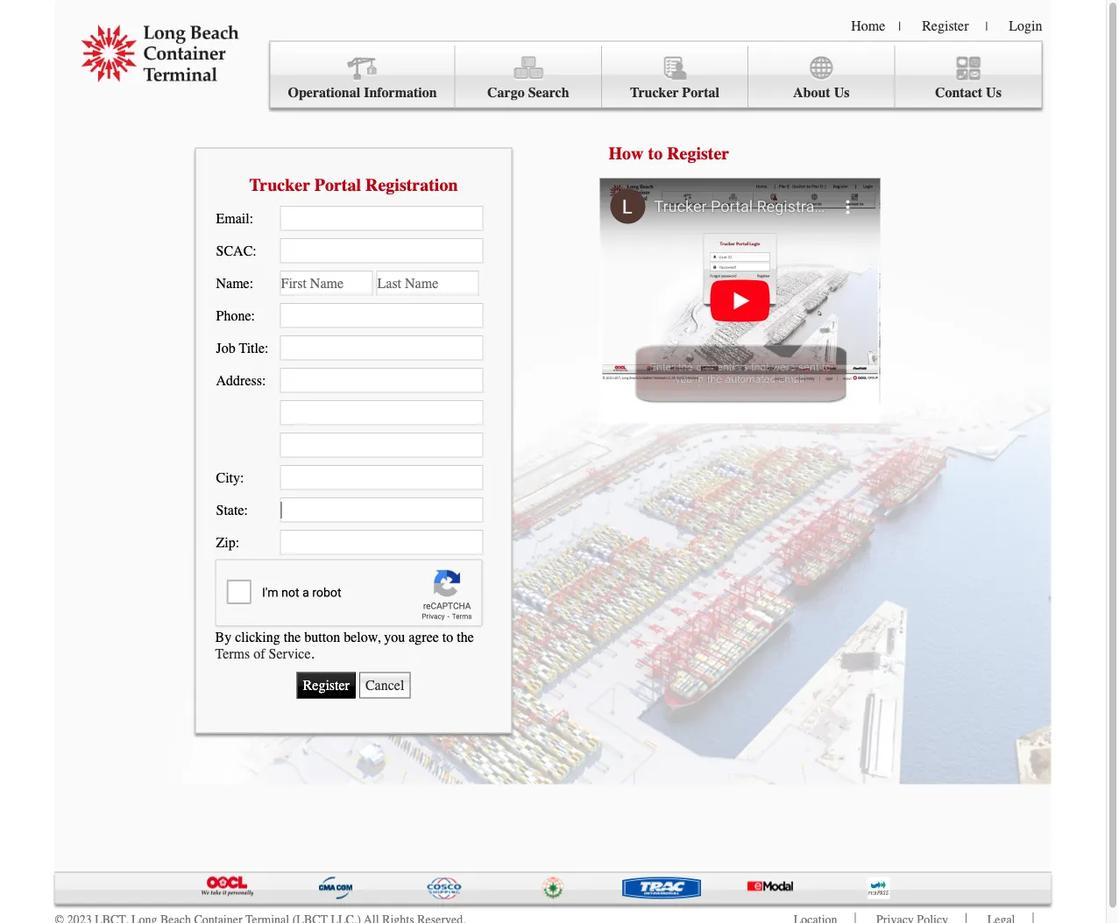 Task type: vqa. For each thing, say whether or not it's contained in the screenshot.
FO
no



Task type: describe. For each thing, give the bounding box(es) containing it.
2 | from the left
[[985, 19, 988, 33]]

us for contact us
[[986, 85, 1002, 101]]

: for name :
[[249, 275, 253, 291]]

trucker portal link
[[602, 46, 748, 108]]

terms
[[215, 646, 250, 662]]

about us
[[793, 85, 850, 101]]

about us link
[[748, 46, 895, 108]]

zip
[[216, 534, 235, 551]]

phone :
[[216, 307, 255, 324]]

how
[[609, 143, 644, 163]]

1 horizontal spatial to
[[648, 143, 663, 163]]

operational information link
[[270, 46, 455, 108]]

trucker portal
[[630, 85, 719, 101]]

city :
[[216, 469, 244, 486]]

address :
[[216, 372, 266, 388]]

Address text field
[[280, 368, 483, 393]]

city
[[216, 469, 240, 486]]

email :
[[216, 210, 253, 226]]

1 the from the left
[[284, 630, 301, 646]]

: for state :
[[244, 502, 248, 518]]

how to register
[[609, 143, 729, 163]]

portal for trucker portal
[[682, 85, 719, 101]]

you
[[384, 630, 405, 646]]

Name text field
[[280, 271, 373, 296]]

Zip text field
[[280, 530, 483, 555]]

by
[[215, 630, 231, 646]]

by clicking the button below, you agree to the terms of service .
[[215, 630, 474, 662]]

agree
[[409, 630, 439, 646]]

login link
[[1009, 18, 1042, 34]]

name
[[216, 275, 249, 291]]

.
[[311, 646, 314, 662]]

contact us link
[[895, 46, 1041, 108]]

Phone text field
[[280, 303, 483, 328]]

name :
[[216, 275, 253, 291]]

cargo search
[[487, 85, 569, 101]]

registration
[[365, 175, 458, 195]]

about
[[793, 85, 830, 101]]

zip :
[[216, 534, 239, 551]]

us for about us
[[834, 85, 850, 101]]

phone
[[216, 307, 251, 324]]

: for city :
[[240, 469, 244, 486]]

cargo
[[487, 85, 525, 101]]

scac :
[[216, 243, 257, 259]]

button
[[304, 630, 340, 646]]

menu bar containing operational information
[[269, 41, 1042, 108]]

: for scac :
[[253, 243, 257, 259]]

address
[[216, 372, 262, 388]]

job
[[216, 340, 235, 356]]

: for zip :
[[235, 534, 239, 551]]

: for address :
[[262, 372, 266, 388]]

trucker for trucker portal
[[630, 85, 679, 101]]



Task type: locate. For each thing, give the bounding box(es) containing it.
service
[[269, 646, 311, 662]]

scac
[[216, 243, 253, 259]]

: up title
[[251, 307, 255, 324]]

information
[[364, 85, 437, 101]]

Job Title text field
[[280, 335, 483, 360]]

1 vertical spatial trucker
[[249, 175, 310, 195]]

cancel button
[[359, 673, 410, 699]]

state :
[[216, 502, 248, 518]]

operational
[[288, 85, 360, 101]]

register down trucker portal
[[667, 143, 729, 163]]

job title :
[[216, 340, 269, 356]]

: for phone :
[[251, 307, 255, 324]]

: down scac :
[[249, 275, 253, 291]]

1 horizontal spatial register
[[922, 18, 969, 34]]

0 horizontal spatial us
[[834, 85, 850, 101]]

0 vertical spatial register
[[922, 18, 969, 34]]

us right about
[[834, 85, 850, 101]]

title
[[239, 340, 265, 356]]

the right agree
[[457, 630, 474, 646]]

clicking
[[235, 630, 280, 646]]

1 us from the left
[[834, 85, 850, 101]]

the left .
[[284, 630, 301, 646]]

trucker
[[630, 85, 679, 101], [249, 175, 310, 195]]

trucker for trucker portal registration
[[249, 175, 310, 195]]

the
[[284, 630, 301, 646], [457, 630, 474, 646]]

1 horizontal spatial portal
[[682, 85, 719, 101]]

None submit
[[297, 673, 356, 699]]

below,
[[344, 630, 381, 646]]

: down title
[[262, 372, 266, 388]]

portal
[[682, 85, 719, 101], [314, 175, 361, 195]]

register up contact us link
[[922, 18, 969, 34]]

1 horizontal spatial trucker
[[630, 85, 679, 101]]

operational information
[[288, 85, 437, 101]]

trucker inside "trucker portal" link
[[630, 85, 679, 101]]

2 us from the left
[[986, 85, 1002, 101]]

0 horizontal spatial portal
[[314, 175, 361, 195]]

cancel
[[365, 678, 404, 694]]

0 vertical spatial to
[[648, 143, 663, 163]]

portal up email text box
[[314, 175, 361, 195]]

home
[[851, 18, 885, 34]]

: up scac :
[[249, 210, 253, 226]]

portal up how to register
[[682, 85, 719, 101]]

City text field
[[280, 465, 483, 490]]

us right contact on the top right of the page
[[986, 85, 1002, 101]]

: down state :
[[235, 534, 239, 551]]

: up state :
[[240, 469, 244, 486]]

Last Name text field
[[376, 271, 479, 296]]

: down the "email :" at the top left
[[253, 243, 257, 259]]

register link
[[922, 18, 969, 34]]

0 horizontal spatial the
[[284, 630, 301, 646]]

1 horizontal spatial the
[[457, 630, 474, 646]]

login
[[1009, 18, 1042, 34]]

cargo search link
[[455, 46, 602, 108]]

0 vertical spatial trucker
[[630, 85, 679, 101]]

search
[[528, 85, 569, 101]]

to
[[648, 143, 663, 163], [442, 630, 453, 646]]

0 horizontal spatial register
[[667, 143, 729, 163]]

SCAC text field
[[280, 238, 483, 263]]

: right job
[[265, 340, 269, 356]]

1 | from the left
[[899, 19, 901, 33]]

1 horizontal spatial |
[[985, 19, 988, 33]]

0 horizontal spatial to
[[442, 630, 453, 646]]

:
[[249, 210, 253, 226], [253, 243, 257, 259], [249, 275, 253, 291], [251, 307, 255, 324], [265, 340, 269, 356], [262, 372, 266, 388], [240, 469, 244, 486], [244, 502, 248, 518], [235, 534, 239, 551]]

State text field
[[280, 498, 483, 523]]

terms of service link
[[215, 646, 311, 662]]

0 horizontal spatial |
[[899, 19, 901, 33]]

1 vertical spatial register
[[667, 143, 729, 163]]

home link
[[851, 18, 885, 34]]

of
[[253, 646, 265, 662]]

0 horizontal spatial trucker
[[249, 175, 310, 195]]

1 vertical spatial portal
[[314, 175, 361, 195]]

trucker portal registration
[[249, 175, 458, 195]]

to inside by clicking the button below, you agree to the terms of service .
[[442, 630, 453, 646]]

0 vertical spatial portal
[[682, 85, 719, 101]]

1 horizontal spatial us
[[986, 85, 1002, 101]]

to right how on the right of the page
[[648, 143, 663, 163]]

|
[[899, 19, 901, 33], [985, 19, 988, 33]]

email
[[216, 210, 249, 226]]

| left login
[[985, 19, 988, 33]]

: for email :
[[249, 210, 253, 226]]

1 vertical spatial to
[[442, 630, 453, 646]]

None text field
[[280, 400, 483, 425], [280, 433, 483, 458], [280, 400, 483, 425], [280, 433, 483, 458]]

: down city :
[[244, 502, 248, 518]]

contact us
[[935, 85, 1002, 101]]

| right the home link
[[899, 19, 901, 33]]

trucker up how to register
[[630, 85, 679, 101]]

contact
[[935, 85, 982, 101]]

Email text field
[[280, 206, 483, 231]]

portal for trucker portal registration
[[314, 175, 361, 195]]

to right agree
[[442, 630, 453, 646]]

2 the from the left
[[457, 630, 474, 646]]

state
[[216, 502, 244, 518]]

menu bar
[[269, 41, 1042, 108]]

us
[[834, 85, 850, 101], [986, 85, 1002, 101]]

trucker up the "email :" at the top left
[[249, 175, 310, 195]]

register
[[922, 18, 969, 34], [667, 143, 729, 163]]



